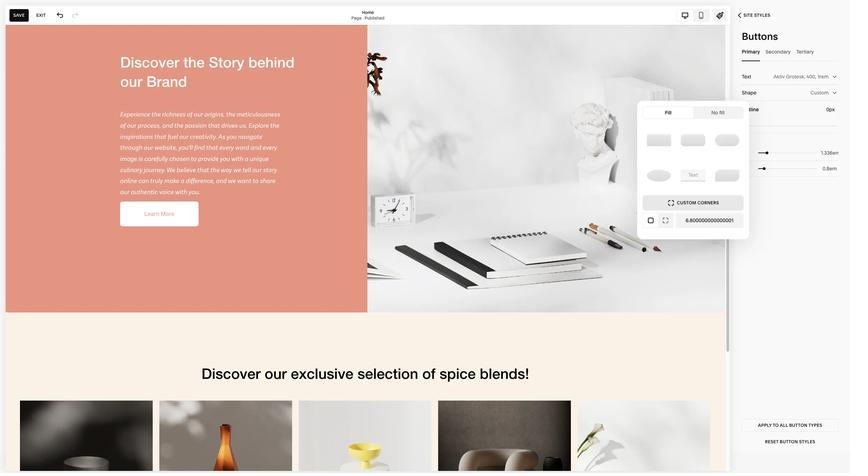Task type: describe. For each thing, give the bounding box(es) containing it.
your
[[468, 461, 478, 467]]

grotesk,
[[786, 74, 805, 80]]

most
[[441, 461, 453, 467]]

in
[[361, 461, 365, 467]]

aktiv grotesk, 400, 1rem
[[774, 74, 829, 80]]

home page · published
[[351, 10, 385, 20]]

your
[[327, 461, 337, 467]]

use multiple border radii image
[[662, 217, 669, 225]]

no fill
[[711, 110, 725, 116]]

published
[[365, 15, 385, 20]]

site.
[[480, 461, 489, 467]]

outline element
[[742, 101, 839, 134]]

site
[[744, 13, 753, 18]]

out
[[454, 461, 461, 467]]

trial
[[338, 461, 347, 467]]

custom corners
[[677, 200, 719, 206]]

tab list containing primary
[[742, 42, 839, 61]]

Single border radius value number field
[[676, 217, 744, 225]]

of
[[463, 461, 467, 467]]

to
[[418, 461, 422, 467]]

site styles
[[744, 13, 770, 18]]

[object Object] text field
[[826, 106, 836, 113]]

fill button
[[643, 107, 693, 118]]

exit button
[[32, 9, 50, 22]]

site styles button
[[730, 8, 778, 23]]

page
[[351, 15, 362, 20]]

button
[[780, 440, 798, 445]]

outline
[[742, 106, 759, 113]]

shape
[[742, 90, 757, 96]]

fill
[[719, 110, 725, 116]]

tertiary button
[[796, 42, 814, 61]]

buttons
[[742, 30, 778, 42]]

[object Object] range field
[[742, 118, 839, 134]]

corners
[[698, 200, 719, 206]]

14
[[366, 461, 371, 467]]

custom for custom
[[811, 90, 829, 96]]

save
[[13, 12, 25, 18]]



Task type: locate. For each thing, give the bounding box(es) containing it.
0 vertical spatial custom
[[811, 90, 829, 96]]

custom
[[811, 90, 829, 96], [677, 200, 696, 206]]

1rem
[[818, 74, 829, 80]]

None range field
[[758, 145, 817, 161], [758, 161, 817, 177], [758, 145, 817, 161], [758, 161, 817, 177]]

text
[[742, 74, 751, 80]]

rounded rectangle image
[[681, 135, 705, 146]]

tab list
[[677, 10, 709, 21], [742, 42, 839, 61], [643, 107, 743, 118], [643, 214, 673, 228]]

secondary
[[766, 49, 791, 55]]

styles right button
[[799, 440, 815, 445]]

None text field
[[821, 149, 839, 157], [821, 165, 839, 173], [821, 149, 839, 157], [821, 165, 839, 173]]

1 vertical spatial styles
[[799, 440, 815, 445]]

custom inside custom corners button
[[677, 200, 696, 206]]

ends
[[348, 461, 360, 467]]

upgrade
[[385, 461, 406, 467]]

tertiary
[[796, 49, 814, 55]]

custom corners button
[[643, 195, 744, 211]]

oval image
[[647, 170, 671, 182]]

400,
[[807, 74, 816, 80]]

now
[[407, 461, 417, 467]]

styles right site
[[754, 13, 770, 18]]

0 horizontal spatial custom
[[677, 200, 696, 206]]

reset
[[765, 440, 779, 445]]

use single border radius image
[[647, 217, 655, 225]]

get
[[424, 461, 431, 467]]

styles
[[754, 13, 770, 18], [799, 440, 815, 445]]

0 horizontal spatial styles
[[754, 13, 770, 18]]

styles inside button
[[754, 13, 770, 18]]

primary
[[742, 49, 760, 55]]

save button
[[9, 9, 29, 22]]

aktiv
[[774, 74, 785, 80]]

custom left the corners
[[677, 200, 696, 206]]

custom down 1rem
[[811, 90, 829, 96]]

1 horizontal spatial custom
[[811, 90, 829, 96]]

no
[[711, 110, 718, 116]]

reset button styles button
[[742, 436, 839, 449]]

square image
[[647, 135, 671, 146]]

1 horizontal spatial styles
[[799, 440, 815, 445]]

your trial ends in 14 days. upgrade now to get the most out of your site.
[[327, 461, 489, 467]]

no fill button
[[693, 107, 743, 118]]

reset button styles
[[765, 440, 815, 445]]

home
[[362, 10, 374, 15]]

the
[[432, 461, 440, 467]]

underline image
[[681, 170, 705, 182]]

tab list containing fill
[[643, 107, 743, 118]]

custom for custom corners
[[677, 200, 696, 206]]

fill
[[665, 110, 672, 116]]

petal image
[[715, 170, 740, 182]]

days.
[[372, 461, 384, 467]]

secondary button
[[766, 42, 791, 61]]

styles inside button
[[799, 440, 815, 445]]

1 vertical spatial custom
[[677, 200, 696, 206]]

0 vertical spatial styles
[[754, 13, 770, 18]]

·
[[363, 15, 364, 20]]

exit
[[36, 12, 46, 18]]

primary button
[[742, 42, 760, 61]]

pill image
[[715, 135, 740, 146]]



Task type: vqa. For each thing, say whether or not it's contained in the screenshot.
second Family
no



